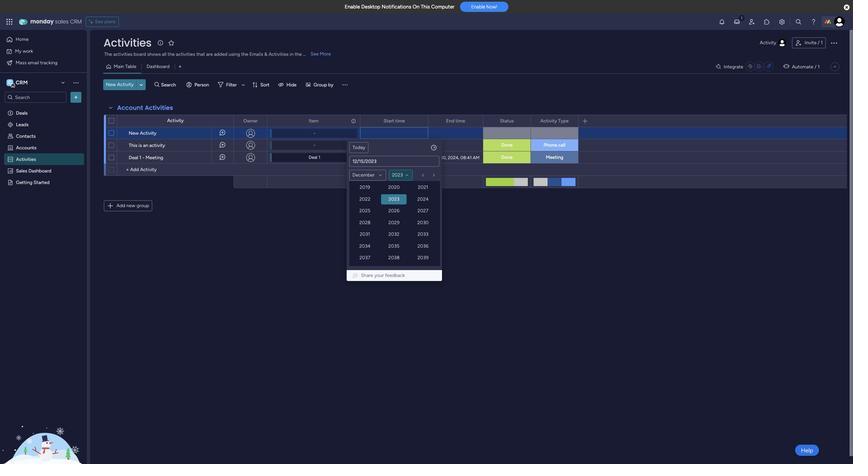 Task type: locate. For each thing, give the bounding box(es) containing it.
home
[[16, 36, 29, 42]]

Search in workspace field
[[14, 93, 57, 101]]

add view image
[[179, 64, 182, 69]]

2020
[[388, 185, 400, 190]]

30 down thursday element
[[392, 197, 397, 203]]

1 deal from the left
[[129, 155, 138, 161]]

1 horizontal spatial deal
[[309, 155, 317, 160]]

0 vertical spatial new activity
[[106, 82, 134, 88]]

3 button
[[424, 195, 434, 205]]

select product image
[[6, 18, 13, 25]]

2 horizontal spatial the
[[295, 51, 302, 57]]

28 button down tuesday element
[[366, 195, 376, 205]]

10, left 08:41
[[441, 155, 447, 160]]

1 horizontal spatial 1 button
[[401, 195, 411, 205]]

2029
[[388, 220, 400, 226]]

sales
[[16, 168, 27, 174]]

see left plans
[[95, 19, 103, 25]]

am right 03:00
[[411, 143, 418, 148]]

1 vertical spatial dashboard
[[28, 168, 51, 174]]

0 horizontal spatial crm
[[16, 79, 28, 86]]

new activity down main table button
[[106, 82, 134, 88]]

1 horizontal spatial the
[[241, 51, 248, 57]]

23 button
[[412, 230, 423, 240]]

11
[[358, 220, 362, 226]]

2032
[[388, 232, 399, 237]]

0 horizontal spatial 2024,
[[387, 155, 398, 160]]

0 vertical spatial done
[[501, 142, 513, 148]]

new activity up is
[[129, 130, 156, 136]]

0 vertical spatial see
[[95, 19, 103, 25]]

2026
[[388, 208, 400, 214]]

enable for enable now!
[[471, 4, 485, 10]]

0 vertical spatial 2 button
[[412, 195, 423, 205]]

sales dashboard
[[16, 168, 51, 174]]

/ inside button
[[818, 40, 820, 46]]

meeting
[[546, 155, 563, 160], [146, 155, 163, 161]]

1 vertical spatial 7
[[428, 255, 430, 261]]

4 down 2035 button
[[393, 255, 396, 261]]

wednesday element
[[377, 184, 389, 194]]

activity left angle down icon at the left of page
[[117, 82, 134, 88]]

4 for leftmost 4 button
[[358, 208, 361, 214]]

integrate
[[724, 64, 743, 70]]

1 horizontal spatial /
[[818, 40, 820, 46]]

30 down 23 button
[[415, 243, 420, 249]]

list box
[[0, 106, 87, 280]]

nov down jun
[[371, 155, 379, 160]]

options image
[[350, 115, 355, 127]]

1 done from the top
[[501, 142, 513, 148]]

0 horizontal spatial meeting
[[146, 155, 163, 161]]

2 10, from the left
[[441, 155, 447, 160]]

enable left the desktop at top
[[345, 4, 360, 10]]

this right the on
[[421, 4, 430, 10]]

enable
[[345, 4, 360, 10], [471, 4, 485, 10]]

am right 08:11
[[411, 155, 418, 160]]

1 horizontal spatial dashboard
[[147, 64, 170, 69]]

0 vertical spatial 30
[[392, 197, 397, 203]]

4 button
[[355, 206, 365, 217], [389, 253, 399, 263]]

today
[[352, 145, 365, 151]]

0 horizontal spatial nov
[[371, 155, 379, 160]]

1 horizontal spatial 4 button
[[389, 253, 399, 263]]

27
[[357, 197, 362, 203]]

2027
[[418, 208, 429, 214]]

activities right &
[[269, 51, 289, 57]]

0 horizontal spatial see
[[95, 19, 103, 25]]

23,
[[379, 143, 385, 148]]

see inside see plans button
[[95, 19, 103, 25]]

the right all
[[168, 51, 175, 57]]

1 nov from the left
[[371, 155, 379, 160]]

7 down 31 button
[[428, 255, 430, 261]]

1 vertical spatial 28
[[392, 243, 397, 249]]

accounts
[[16, 145, 36, 151]]

0 vertical spatial /
[[818, 40, 820, 46]]

1 vertical spatial 2
[[370, 255, 373, 261]]

9 button
[[412, 206, 423, 217]]

inbox image
[[734, 18, 740, 25]]

0 horizontal spatial 7 button
[[389, 206, 399, 217]]

2036 button
[[410, 241, 436, 252]]

6 button
[[412, 253, 423, 263]]

automate / 1
[[792, 64, 820, 70]]

/ right invite
[[818, 40, 820, 46]]

0 vertical spatial 7
[[393, 208, 396, 214]]

activity down account activities field
[[167, 118, 184, 124]]

options image
[[830, 39, 838, 47], [73, 94, 79, 101], [257, 115, 262, 127], [569, 115, 574, 127]]

1 horizontal spatial activities
[[176, 51, 195, 57]]

deals
[[16, 110, 28, 116]]

dashboard down shows
[[147, 64, 170, 69]]

dashboard
[[147, 64, 170, 69], [28, 168, 51, 174]]

phone call
[[544, 142, 565, 148]]

1 the from the left
[[168, 51, 175, 57]]

getting started
[[16, 179, 50, 185]]

1 horizontal spatial 7 button
[[424, 253, 434, 263]]

1 button down 25 button
[[355, 253, 365, 263]]

1 vertical spatial 28 button
[[389, 241, 399, 251]]

4 down 27 button
[[358, 208, 361, 214]]

7
[[393, 208, 396, 214], [428, 255, 430, 261]]

1 horizontal spatial 28
[[392, 243, 397, 249]]

0 horizontal spatial 28 button
[[366, 195, 376, 205]]

2 deal from the left
[[309, 155, 317, 160]]

2 for 2 'button' to the right
[[416, 197, 419, 203]]

grid containing mo
[[354, 184, 435, 264]]

2023 up the 2020
[[392, 172, 403, 178]]

activities up main table button
[[113, 51, 133, 57]]

1 horizontal spatial 2 button
[[412, 195, 423, 205]]

1 button down the friday element
[[401, 195, 411, 205]]

2 button down the '26' button
[[366, 253, 376, 263]]

are
[[206, 51, 213, 57]]

0 horizontal spatial new
[[106, 82, 116, 88]]

meeting down "phone call"
[[546, 155, 563, 160]]

row group
[[354, 194, 435, 264]]

2034
[[359, 243, 371, 249]]

2023 button down thursday element
[[381, 194, 407, 205]]

0 horizontal spatial time
[[395, 118, 405, 124]]

2031
[[360, 232, 370, 237]]

1 horizontal spatial see
[[311, 51, 319, 57]]

2034 button
[[352, 241, 378, 252]]

1 horizontal spatial this
[[421, 4, 430, 10]]

search everything image
[[795, 18, 802, 25]]

10, down 23,
[[380, 155, 386, 160]]

Search field
[[159, 80, 180, 90]]

19 button
[[366, 230, 376, 240]]

2 activities from the left
[[176, 51, 195, 57]]

1 10, from the left
[[380, 155, 386, 160]]

1 2024, from the left
[[387, 155, 398, 160]]

activity left 'type'
[[541, 118, 557, 124]]

- up deal 1
[[314, 143, 315, 148]]

am right 08:41
[[473, 155, 480, 160]]

time for start time
[[395, 118, 405, 124]]

years group
[[349, 181, 441, 266]]

see inside see more link
[[311, 51, 319, 57]]

7 up 2029
[[393, 208, 396, 214]]

0 horizontal spatial 10,
[[380, 155, 386, 160]]

27 button
[[355, 195, 365, 205]]

2023 inside years group
[[388, 196, 399, 202]]

add to favorites image
[[168, 39, 175, 46]]

lottie animation element
[[0, 396, 87, 465]]

24 button
[[424, 230, 434, 240]]

/ right automate
[[815, 64, 817, 70]]

30 button
[[389, 195, 399, 205], [412, 241, 423, 251]]

is
[[139, 143, 142, 148]]

dapulse integrations image
[[716, 64, 721, 69]]

crm right 'sales'
[[70, 18, 82, 26]]

time right 'end'
[[456, 118, 465, 124]]

jun
[[370, 143, 378, 148]]

1 horizontal spatial crm
[[70, 18, 82, 26]]

1 time from the left
[[395, 118, 405, 124]]

28 button
[[366, 195, 376, 205], [389, 241, 399, 251]]

time inside field
[[456, 118, 465, 124]]

activity
[[760, 40, 776, 46], [117, 82, 134, 88], [167, 118, 184, 124], [541, 118, 557, 124], [140, 130, 156, 136]]

Status field
[[498, 117, 516, 125]]

28 down tuesday element
[[368, 197, 374, 203]]

activity inside field
[[541, 118, 557, 124]]

28 button down 2032 button
[[389, 241, 399, 251]]

home button
[[4, 34, 73, 45]]

7 for the left the 7 button
[[393, 208, 396, 214]]

0 vertical spatial 2023
[[392, 172, 403, 178]]

apps image
[[764, 18, 770, 25]]

/ for invite
[[818, 40, 820, 46]]

see for see more
[[311, 51, 319, 57]]

2 down saturday element
[[416, 197, 419, 203]]

1 horizontal spatial enable
[[471, 4, 485, 10]]

group
[[137, 203, 149, 209]]

18 button
[[355, 230, 365, 240]]

nov for nov 10, 2024, 08:41 am
[[432, 155, 440, 160]]

help image
[[810, 18, 817, 25]]

0 vertical spatial 4 button
[[355, 206, 365, 217]]

1 vertical spatial this
[[129, 143, 137, 148]]

- down an
[[142, 155, 144, 161]]

0 vertical spatial 2
[[416, 197, 419, 203]]

v2 search image
[[154, 81, 159, 89]]

help button
[[795, 445, 819, 456]]

- down item field
[[314, 131, 315, 136]]

activities down accounts
[[16, 156, 36, 162]]

the
[[168, 51, 175, 57], [241, 51, 248, 57], [295, 51, 302, 57]]

list box containing deals
[[0, 106, 87, 280]]

christina overa image
[[834, 16, 845, 27]]

0 horizontal spatial 1 button
[[355, 253, 365, 263]]

time inside field
[[395, 118, 405, 124]]

new up is
[[129, 130, 139, 136]]

2023 down thursday element
[[388, 196, 399, 202]]

2 time from the left
[[456, 118, 465, 124]]

2 button down saturday element
[[412, 195, 423, 205]]

enable left now!
[[471, 4, 485, 10]]

17 button
[[424, 218, 434, 228]]

1 vertical spatial 4 button
[[389, 253, 399, 263]]

10, for nov 10, 2024, 08:41 am
[[441, 155, 447, 160]]

2 nov from the left
[[432, 155, 440, 160]]

1 horizontal spatial nov
[[432, 155, 440, 160]]

18
[[357, 232, 362, 237]]

tu
[[369, 185, 374, 191]]

14
[[392, 220, 397, 226]]

2035
[[388, 243, 400, 249]]

time right start
[[395, 118, 405, 124]]

the right the using
[[241, 51, 248, 57]]

this
[[421, 4, 430, 10], [129, 143, 137, 148]]

show board description image
[[156, 40, 164, 46]]

0 horizontal spatial dashboard
[[28, 168, 51, 174]]

1 horizontal spatial new
[[129, 130, 139, 136]]

activities down v2 search icon
[[145, 104, 173, 112]]

7 button down 31 button
[[424, 253, 434, 263]]

/
[[818, 40, 820, 46], [815, 64, 817, 70]]

crm
[[70, 18, 82, 26], [16, 79, 28, 86]]

0 vertical spatial -
[[314, 131, 315, 136]]

nov
[[371, 155, 379, 160], [432, 155, 440, 160]]

new
[[126, 203, 135, 209]]

activity type
[[541, 118, 569, 124]]

2 button
[[412, 195, 423, 205], [366, 253, 376, 263]]

sa
[[415, 185, 420, 191]]

monday element
[[354, 184, 365, 194]]

today button
[[349, 142, 368, 153]]

30 button up 6
[[412, 241, 423, 251]]

workspace options image
[[73, 79, 79, 86]]

1 horizontal spatial time
[[456, 118, 465, 124]]

enable now!
[[471, 4, 497, 10]]

enable inside enable now! button
[[471, 4, 485, 10]]

1 vertical spatial crm
[[16, 79, 28, 86]]

1 horizontal spatial 30 button
[[412, 241, 423, 251]]

1 vertical spatial done
[[501, 155, 513, 160]]

30 button down thursday element
[[389, 195, 399, 205]]

public board image
[[7, 179, 14, 186]]

1 vertical spatial see
[[311, 51, 319, 57]]

2024,
[[387, 155, 398, 160], [448, 155, 459, 160]]

1 vertical spatial /
[[815, 64, 817, 70]]

nov for nov 10, 2024, 08:11 am
[[371, 155, 379, 160]]

grid
[[354, 184, 435, 264]]

1 horizontal spatial 2024,
[[448, 155, 459, 160]]

7 for the bottom the 7 button
[[428, 255, 430, 261]]

0 vertical spatial 28
[[368, 197, 374, 203]]

2 down the '26' button
[[370, 255, 373, 261]]

1 horizontal spatial 2
[[416, 197, 419, 203]]

activities up board
[[104, 35, 152, 50]]

new activity button
[[103, 79, 136, 90]]

0 horizontal spatial enable
[[345, 4, 360, 10]]

activity up this is an activity
[[140, 130, 156, 136]]

1 vertical spatial 30 button
[[412, 241, 423, 251]]

1 horizontal spatial 10,
[[441, 155, 447, 160]]

public dashboard image
[[7, 168, 14, 174]]

dashboard up started
[[28, 168, 51, 174]]

item
[[309, 118, 319, 124]]

crm right workspace icon
[[16, 79, 28, 86]]

invite / 1 button
[[792, 37, 826, 48]]

/ for automate
[[815, 64, 817, 70]]

7 button up 2029
[[389, 206, 399, 217]]

automate
[[792, 64, 813, 70]]

2024, for 08:11
[[387, 155, 398, 160]]

this left is
[[129, 143, 137, 148]]

0 vertical spatial 1 button
[[401, 195, 411, 205]]

14 button
[[389, 218, 399, 228]]

2024, left 08:11
[[387, 155, 398, 160]]

your
[[374, 273, 384, 279]]

1 horizontal spatial 30
[[415, 243, 420, 249]]

0 vertical spatial 7 button
[[389, 206, 399, 217]]

2023 for bottommost 2023 button
[[388, 196, 399, 202]]

0 horizontal spatial activities
[[113, 51, 133, 57]]

status
[[500, 118, 514, 124]]

2022
[[359, 196, 370, 202]]

28 down 2032 button
[[392, 243, 397, 249]]

1 vertical spatial 2023
[[388, 196, 399, 202]]

1 vertical spatial 30
[[415, 243, 420, 249]]

0 vertical spatial new
[[106, 82, 116, 88]]

the right in
[[295, 51, 302, 57]]

column information image
[[351, 118, 356, 124]]

1 activities from the left
[[113, 51, 133, 57]]

activities inside list box
[[16, 156, 36, 162]]

0 horizontal spatial 30 button
[[389, 195, 399, 205]]

10, for nov 10, 2024, 08:11 am
[[380, 155, 386, 160]]

new down the main
[[106, 82, 116, 88]]

1 horizontal spatial 7
[[428, 255, 430, 261]]

option
[[0, 107, 87, 108]]

1 inside button
[[821, 40, 823, 46]]

2023 button up 'fr'
[[389, 170, 413, 181]]

4 for right 4 button
[[393, 255, 396, 261]]

sales
[[55, 18, 69, 26]]

0 vertical spatial 4
[[358, 208, 361, 214]]

21 button
[[389, 230, 399, 240]]

1 horizontal spatial 4
[[393, 255, 396, 261]]

0 horizontal spatial deal
[[129, 155, 138, 161]]

that
[[196, 51, 205, 57]]

0 horizontal spatial 28
[[368, 197, 374, 203]]

meeting down activity
[[146, 155, 163, 161]]

4 button down 2035 button
[[389, 253, 399, 263]]

arrow down image
[[239, 81, 247, 89]]

4 button up 11
[[355, 206, 365, 217]]

0 horizontal spatial this
[[129, 143, 137, 148]]

23
[[415, 232, 420, 237]]

2024, left 08:41
[[448, 155, 459, 160]]

see left more
[[311, 51, 319, 57]]

0 vertical spatial dashboard
[[147, 64, 170, 69]]

emails settings image
[[779, 18, 785, 25]]

0 horizontal spatial 2
[[370, 255, 373, 261]]

28
[[368, 197, 374, 203], [392, 243, 397, 249]]

Item field
[[307, 117, 320, 125]]

1 vertical spatial 2 button
[[366, 253, 376, 263]]

group by button
[[303, 79, 338, 90]]

0 vertical spatial this
[[421, 4, 430, 10]]

notifications image
[[719, 18, 725, 25]]

invite members image
[[749, 18, 755, 25]]

activities up add view icon
[[176, 51, 195, 57]]

16
[[415, 220, 420, 226]]

0 horizontal spatial the
[[168, 51, 175, 57]]

28 for rightmost 28 button
[[392, 243, 397, 249]]

activity down apps icon
[[760, 40, 776, 46]]

december button
[[349, 170, 386, 181]]

2 2024, from the left
[[448, 155, 459, 160]]

0 horizontal spatial 4
[[358, 208, 361, 214]]

0 horizontal spatial /
[[815, 64, 817, 70]]

1 vertical spatial -
[[314, 143, 315, 148]]

am for nov 10, 2024, 08:41 am
[[473, 155, 480, 160]]

1 vertical spatial 4
[[393, 255, 396, 261]]

end time
[[446, 118, 465, 124]]

nov down add time image
[[432, 155, 440, 160]]

0 horizontal spatial 7
[[393, 208, 396, 214]]

now!
[[486, 4, 497, 10]]



Task type: describe. For each thing, give the bounding box(es) containing it.
my
[[15, 48, 22, 54]]

2037 button
[[352, 253, 378, 263]]

am for nov 10, 2024, 08:11 am
[[411, 155, 418, 160]]

autopilot image
[[784, 62, 789, 71]]

thursday element
[[389, 184, 400, 194]]

contacts
[[16, 133, 36, 139]]

group
[[314, 82, 327, 88]]

previous image
[[420, 173, 426, 178]]

2023 for the top 2023 button
[[392, 172, 403, 178]]

dapulse close image
[[844, 4, 850, 11]]

see more
[[311, 51, 331, 57]]

3 the from the left
[[295, 51, 302, 57]]

person button
[[184, 79, 213, 90]]

my work button
[[4, 46, 73, 57]]

add time image
[[430, 144, 437, 151]]

add new group
[[116, 203, 149, 209]]

menu image
[[342, 81, 348, 88]]

su
[[426, 185, 432, 191]]

computer
[[431, 4, 455, 10]]

enable for enable desktop notifications on this computer
[[345, 4, 360, 10]]

dashboard inside list box
[[28, 168, 51, 174]]

1 vertical spatial 2023 button
[[381, 194, 407, 205]]

2038
[[388, 255, 400, 261]]

am for jun 23, 2022, 03:00 am
[[411, 143, 418, 148]]

24
[[426, 232, 432, 237]]

2024
[[417, 196, 429, 202]]

0 horizontal spatial 2 button
[[366, 253, 376, 263]]

sort
[[260, 82, 269, 88]]

2031 button
[[352, 230, 378, 240]]

Start time field
[[382, 117, 407, 125]]

0 vertical spatial 30 button
[[389, 195, 399, 205]]

0 horizontal spatial 30
[[392, 197, 397, 203]]

lottie animation image
[[0, 396, 87, 465]]

tuesday element
[[365, 184, 377, 194]]

2 done from the top
[[501, 155, 513, 160]]

notifications
[[382, 4, 411, 10]]

deal for deal 1
[[309, 155, 317, 160]]

time for end time
[[456, 118, 465, 124]]

2037
[[359, 255, 370, 261]]

start
[[384, 118, 394, 124]]

see for see plans
[[95, 19, 103, 25]]

29 button
[[378, 195, 388, 205]]

dashboard inside button
[[147, 64, 170, 69]]

shows
[[147, 51, 161, 57]]

1 vertical spatial 7 button
[[424, 253, 434, 263]]

31
[[427, 243, 431, 249]]

&
[[264, 51, 267, 57]]

Date field
[[350, 156, 439, 167]]

monday sales crm
[[30, 18, 82, 26]]

mass
[[16, 60, 27, 66]]

Activities field
[[102, 35, 153, 50]]

activity inside popup button
[[760, 40, 776, 46]]

0 horizontal spatial 4 button
[[355, 206, 365, 217]]

Account Activities field
[[115, 104, 175, 112]]

workspace image
[[6, 79, 13, 87]]

12
[[369, 220, 374, 226]]

jun 23, 2022, 03:00 am
[[370, 143, 418, 148]]

on
[[413, 4, 420, 10]]

by
[[328, 82, 333, 88]]

2029 button
[[381, 218, 407, 228]]

2038 button
[[381, 253, 407, 263]]

2028
[[359, 220, 371, 226]]

2033 button
[[410, 230, 436, 240]]

monday
[[30, 18, 54, 26]]

end
[[446, 118, 454, 124]]

End time field
[[444, 117, 467, 125]]

getting
[[16, 179, 32, 185]]

1 vertical spatial 1 button
[[355, 253, 365, 263]]

0 vertical spatial crm
[[70, 18, 82, 26]]

2 for the left 2 'button'
[[370, 255, 373, 261]]

group by
[[314, 82, 333, 88]]

2025 button
[[352, 206, 378, 216]]

saturday element
[[412, 184, 423, 194]]

Owner field
[[242, 117, 259, 125]]

25 button
[[355, 241, 365, 251]]

17
[[427, 220, 431, 226]]

2 the from the left
[[241, 51, 248, 57]]

activity button
[[757, 37, 789, 48]]

emails
[[249, 51, 263, 57]]

friday element
[[400, 184, 412, 194]]

more
[[320, 51, 331, 57]]

1 vertical spatial new
[[129, 130, 139, 136]]

2039 button
[[410, 253, 436, 263]]

owner
[[243, 118, 258, 124]]

16 button
[[412, 218, 423, 228]]

row group containing 27
[[354, 194, 435, 264]]

mass email tracking
[[16, 60, 57, 66]]

sunday element
[[423, 184, 435, 194]]

crm inside workspace selection element
[[16, 79, 28, 86]]

2024 button
[[410, 194, 436, 205]]

28 for 28 button to the top
[[368, 197, 374, 203]]

new inside button
[[106, 82, 116, 88]]

invite / 1
[[805, 40, 823, 46]]

dashboard button
[[141, 61, 175, 72]]

2019
[[360, 185, 370, 190]]

th
[[392, 185, 397, 191]]

2 vertical spatial -
[[142, 155, 144, 161]]

2021 button
[[410, 183, 436, 193]]

12 button
[[366, 218, 376, 228]]

mo
[[356, 185, 363, 191]]

workspace selection element
[[6, 79, 29, 88]]

plans
[[104, 19, 116, 25]]

filter button
[[215, 79, 247, 90]]

add new group button
[[104, 201, 152, 211]]

6
[[416, 255, 419, 261]]

+ Add Activity  text field
[[121, 166, 231, 174]]

desktop
[[361, 4, 380, 10]]

activities inside field
[[145, 104, 173, 112]]

2024, for 08:41
[[448, 155, 459, 160]]

the activities board shows all the activities that are added using the emails & activities in the page.
[[104, 51, 315, 57]]

main table button
[[103, 61, 141, 72]]

nov 10, 2024, 08:41 am
[[432, 155, 480, 160]]

21
[[392, 232, 397, 237]]

2022 button
[[352, 194, 378, 205]]

10 button
[[424, 206, 434, 217]]

3
[[428, 197, 430, 203]]

2030
[[417, 220, 429, 226]]

new activity inside button
[[106, 82, 134, 88]]

hide
[[286, 82, 297, 88]]

0 vertical spatial 2023 button
[[389, 170, 413, 181]]

2025
[[359, 208, 370, 214]]

next image
[[431, 173, 437, 178]]

this is an activity
[[129, 143, 165, 148]]

0 vertical spatial 28 button
[[366, 195, 376, 205]]

2022,
[[386, 143, 397, 148]]

1 vertical spatial new activity
[[129, 130, 156, 136]]

account activities
[[117, 104, 173, 112]]

2039
[[418, 255, 429, 261]]

filter
[[226, 82, 237, 88]]

1 horizontal spatial 28 button
[[389, 241, 399, 251]]

an
[[143, 143, 148, 148]]

Activity Type field
[[539, 117, 570, 125]]

1 image
[[739, 14, 745, 22]]

board
[[134, 51, 146, 57]]

activity inside button
[[117, 82, 134, 88]]

2033
[[418, 232, 429, 237]]

person
[[194, 82, 209, 88]]

deal for deal 1 - meeting
[[129, 155, 138, 161]]

2032 button
[[381, 230, 407, 240]]

1 horizontal spatial meeting
[[546, 155, 563, 160]]

enable desktop notifications on this computer
[[345, 4, 455, 10]]

help
[[801, 447, 813, 454]]

main
[[114, 64, 124, 69]]

see more link
[[310, 51, 332, 58]]

angle down image
[[140, 82, 143, 87]]

collapse board header image
[[832, 64, 838, 69]]



Task type: vqa. For each thing, say whether or not it's contained in the screenshot.
topmost Done
yes



